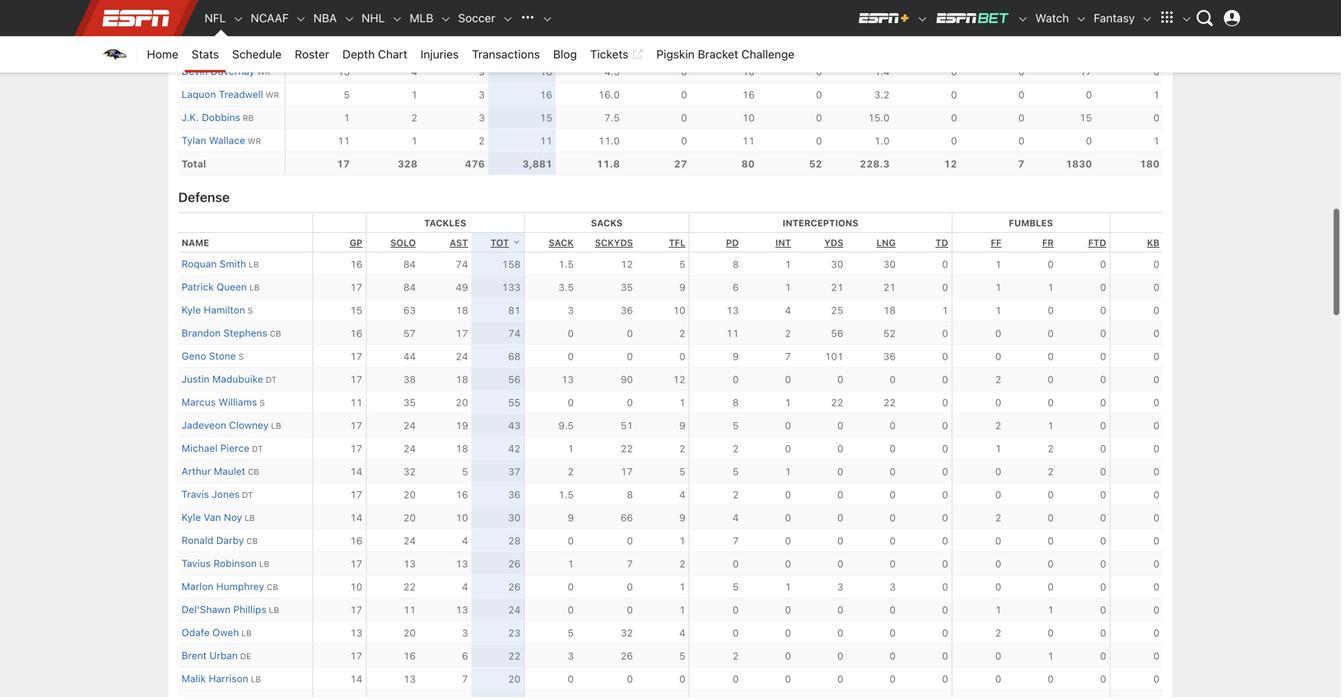 Task type: locate. For each thing, give the bounding box(es) containing it.
18 down '49'
[[456, 305, 468, 316]]

12 down sckyds
[[621, 258, 633, 270]]

brent urban de
[[182, 650, 251, 661]]

1 vertical spatial rb
[[248, 44, 259, 53]]

81
[[508, 305, 521, 316]]

8 for 1
[[733, 397, 739, 408]]

30 down "37"
[[508, 512, 521, 524]]

1 horizontal spatial 35
[[621, 281, 633, 293]]

3 14 from the top
[[350, 673, 363, 685]]

1.5 down sack link
[[559, 258, 574, 270]]

tavius robinson lb
[[182, 558, 269, 569]]

0 horizontal spatial 74
[[456, 258, 468, 270]]

1 vertical spatial 6
[[462, 650, 468, 662]]

pd link
[[726, 237, 739, 248]]

0 vertical spatial dt
[[266, 375, 277, 384]]

28 down "37"
[[508, 535, 521, 547]]

jadeveon clowney lb
[[182, 419, 281, 431]]

lb inside tavius robinson lb
[[259, 559, 269, 569]]

wr inside devin duvernay wr
[[257, 67, 271, 76]]

15 up 3,881
[[540, 112, 552, 123]]

17 for 42
[[350, 443, 363, 454]]

16
[[540, 89, 552, 100], [742, 89, 755, 100], [350, 258, 363, 270], [350, 328, 363, 339], [456, 489, 468, 500], [350, 535, 363, 547], [403, 650, 416, 662]]

harrison
[[209, 673, 248, 684]]

1 horizontal spatial 12
[[673, 374, 686, 385]]

2 vertical spatial 8
[[627, 489, 633, 500]]

0 vertical spatial 8
[[733, 258, 739, 270]]

tavius
[[182, 558, 211, 569]]

15.5
[[598, 43, 620, 54]]

14 for 32
[[350, 466, 363, 477]]

74 down ast link
[[456, 258, 468, 270]]

18 down 19
[[456, 443, 468, 454]]

fantasy image
[[1142, 13, 1153, 25]]

nfl image
[[233, 13, 244, 25]]

1 vertical spatial wr
[[266, 90, 279, 100]]

49
[[456, 281, 468, 293]]

lb inside the kyle van noy lb
[[245, 513, 255, 523]]

queen
[[217, 281, 247, 293]]

74
[[456, 258, 468, 270], [508, 328, 521, 339]]

0 vertical spatial 74
[[456, 258, 468, 270]]

melvin
[[182, 19, 212, 31]]

1 vertical spatial 36
[[883, 351, 896, 362]]

1 vertical spatial 84
[[403, 281, 416, 293]]

brandon
[[182, 327, 221, 339]]

10 for 15.0
[[742, 112, 755, 123]]

1 vertical spatial 26
[[508, 581, 521, 593]]

lb for del'shawn phillips
[[269, 605, 279, 615]]

wr down schedule
[[257, 67, 271, 76]]

geno stone s
[[182, 350, 244, 362]]

1 vertical spatial 14
[[350, 512, 363, 524]]

ncaaf image
[[295, 13, 307, 25]]

17 for 22
[[350, 650, 363, 662]]

cb right darby
[[246, 536, 258, 546]]

depth chart
[[342, 47, 407, 61]]

43
[[508, 420, 521, 431]]

arthur maulet cb
[[182, 465, 259, 477]]

30
[[831, 258, 843, 270], [883, 258, 896, 270], [508, 512, 521, 524]]

1.5 down "9.5"
[[559, 489, 574, 500]]

solo link
[[390, 237, 416, 248]]

lb inside malik harrison lb
[[251, 675, 261, 684]]

kyle left van
[[182, 512, 201, 523]]

sack link
[[549, 237, 574, 248]]

0 vertical spatial kyle
[[182, 304, 201, 316]]

1 14 from the top
[[350, 466, 363, 477]]

tylan wallace link
[[182, 135, 245, 146]]

1 kyle from the top
[[182, 304, 201, 316]]

blog link
[[547, 36, 584, 72]]

1 vertical spatial 56
[[508, 374, 521, 385]]

cb for marlon humphrey
[[267, 582, 278, 592]]

fumbles
[[1009, 218, 1053, 228]]

1 horizontal spatial s
[[248, 306, 253, 315]]

84 down solo
[[403, 258, 416, 270]]

cb for arthur maulet
[[248, 467, 259, 477]]

2 horizontal spatial 12
[[944, 158, 957, 170]]

36 down sckyds
[[621, 305, 633, 316]]

52
[[809, 158, 822, 170], [883, 328, 896, 339]]

tickets link
[[584, 36, 650, 72]]

26 for 4
[[508, 581, 521, 593]]

0 vertical spatial 52
[[809, 158, 822, 170]]

36 right the 101
[[883, 351, 896, 362]]

duvernay
[[211, 65, 255, 77]]

schedule link
[[226, 36, 288, 72]]

1 1.5 from the top
[[559, 258, 574, 270]]

2 vertical spatial dt
[[242, 490, 253, 500]]

cb right stephens
[[270, 329, 281, 338]]

cb right maulet
[[248, 467, 259, 477]]

lb inside jadeveon clowney lb
[[271, 421, 281, 431]]

rb right iii
[[262, 21, 273, 30]]

2 vertical spatial s
[[260, 398, 265, 407]]

rb down 'treadwell'
[[243, 113, 254, 123]]

2 vertical spatial 12
[[673, 374, 686, 385]]

0 vertical spatial 12
[[944, 158, 957, 170]]

s inside "marcus williams s"
[[260, 398, 265, 407]]

cb inside ronald darby cb
[[246, 536, 258, 546]]

1 horizontal spatial 15
[[540, 112, 552, 123]]

8 for 5
[[733, 258, 739, 270]]

17 for 133
[[350, 281, 363, 293]]

1 horizontal spatial 21
[[883, 281, 896, 293]]

wr for tylan wallace
[[248, 136, 261, 146]]

1 vertical spatial 32
[[621, 627, 633, 639]]

tot link
[[491, 237, 521, 248]]

nfl
[[205, 11, 226, 25]]

j.k. dobbins link
[[182, 111, 240, 123]]

1 vertical spatial s
[[238, 352, 244, 361]]

lb right oweh
[[241, 629, 252, 638]]

2 vertical spatial wr
[[248, 136, 261, 146]]

1 horizontal spatial more espn image
[[1181, 13, 1193, 25]]

s for kyle hamilton
[[248, 306, 253, 315]]

84 for 49
[[403, 281, 416, 293]]

lb inside "del'shawn phillips lb"
[[269, 605, 279, 615]]

1 vertical spatial dt
[[252, 444, 263, 454]]

74 up 68
[[508, 328, 521, 339]]

nhl link
[[355, 0, 392, 36]]

20 for 16
[[403, 489, 416, 500]]

7.5
[[604, 112, 620, 123]]

kyle van noy link
[[182, 512, 242, 523]]

ftd
[[1088, 237, 1106, 248]]

0 vertical spatial 6
[[733, 281, 739, 293]]

2 vertical spatial rb
[[243, 113, 254, 123]]

solo
[[390, 237, 416, 248]]

1 21 from the left
[[831, 281, 843, 293]]

nba image
[[344, 13, 355, 25]]

travis jones link
[[182, 489, 240, 500]]

17
[[1080, 66, 1092, 77], [337, 158, 350, 170], [350, 281, 363, 293], [456, 328, 468, 339], [350, 351, 363, 362], [350, 374, 363, 385], [350, 420, 363, 431], [350, 443, 363, 454], [621, 466, 633, 477], [350, 489, 363, 500], [350, 558, 363, 570], [350, 604, 363, 616], [350, 650, 363, 662]]

0 vertical spatial 1.5
[[559, 258, 574, 270]]

pigskin bracket challenge
[[656, 47, 795, 61]]

12
[[944, 158, 957, 170], [621, 258, 633, 270], [673, 374, 686, 385]]

1 horizontal spatial 32
[[621, 627, 633, 639]]

del'shawn phillips lb
[[182, 604, 279, 615]]

0 horizontal spatial 12
[[621, 258, 633, 270]]

nhl
[[362, 11, 385, 25]]

0 vertical spatial wr
[[257, 67, 271, 76]]

mlb link
[[403, 0, 440, 36]]

1 horizontal spatial 52
[[883, 328, 896, 339]]

20 for 3
[[403, 627, 416, 639]]

rb inside 'j.k. dobbins rb'
[[243, 113, 254, 123]]

wr inside laquon treadwell wr
[[266, 90, 279, 100]]

28 left fantasy
[[1080, 20, 1092, 31]]

tackles
[[424, 218, 466, 228]]

tylan
[[182, 135, 206, 146]]

fantasy
[[1094, 11, 1135, 25]]

michael pierce link
[[182, 442, 249, 454]]

0 vertical spatial 84
[[403, 258, 416, 270]]

lb right clowney
[[271, 421, 281, 431]]

7
[[1018, 158, 1025, 170], [785, 351, 791, 362], [733, 535, 739, 547], [627, 558, 633, 570], [462, 673, 468, 685]]

dt right pierce
[[252, 444, 263, 454]]

23
[[508, 627, 521, 639]]

1
[[411, 89, 417, 100], [1153, 89, 1160, 100], [344, 112, 350, 123], [411, 135, 417, 146], [1153, 135, 1160, 146], [785, 258, 791, 270], [995, 258, 1002, 270], [785, 281, 791, 293], [995, 281, 1002, 293], [1048, 281, 1054, 293], [942, 305, 948, 316], [995, 305, 1002, 316], [679, 397, 686, 408], [785, 397, 791, 408], [1048, 420, 1054, 431], [568, 443, 574, 454], [995, 443, 1002, 454], [785, 466, 791, 477], [679, 535, 686, 547], [568, 558, 574, 570], [679, 581, 686, 593], [785, 581, 791, 593], [679, 604, 686, 616], [995, 604, 1002, 616], [1048, 604, 1054, 616], [1048, 650, 1054, 662]]

lb for roquan smith
[[249, 260, 259, 269]]

lb for tavius robinson
[[259, 559, 269, 569]]

more espn image
[[1155, 6, 1179, 30], [1181, 13, 1193, 25]]

s for geno stone
[[238, 352, 244, 361]]

dt inside the michael pierce dt
[[252, 444, 263, 454]]

lb down 'de'
[[251, 675, 261, 684]]

wr right wallace
[[248, 136, 261, 146]]

0 horizontal spatial 6
[[462, 650, 468, 662]]

21 up 25 in the right of the page
[[831, 281, 843, 293]]

fantasy link
[[1087, 0, 1142, 36]]

espn more sports home page image
[[515, 6, 540, 30]]

roster
[[295, 47, 329, 61]]

21
[[831, 281, 843, 293], [883, 281, 896, 293]]

2 horizontal spatial 30
[[883, 258, 896, 270]]

0 vertical spatial 28
[[1080, 20, 1092, 31]]

2 vertical spatial 36
[[508, 489, 521, 500]]

rb right drake
[[248, 44, 259, 53]]

michael
[[182, 442, 218, 454]]

2 horizontal spatial 36
[[883, 351, 896, 362]]

0 vertical spatial s
[[248, 306, 253, 315]]

dt right madubuike
[[266, 375, 277, 384]]

15 left 63
[[350, 305, 363, 316]]

cb inside arthur maulet cb
[[248, 467, 259, 477]]

external link image
[[632, 44, 643, 64]]

s right stone
[[238, 352, 244, 361]]

1 vertical spatial 8
[[733, 397, 739, 408]]

36 down "37"
[[508, 489, 521, 500]]

15 up 1830
[[1080, 112, 1092, 123]]

rb inside kenyan drake rb
[[248, 44, 259, 53]]

1 horizontal spatial 28
[[1080, 20, 1092, 31]]

35 down sckyds
[[621, 281, 633, 293]]

travis jones dt
[[182, 489, 253, 500]]

0 horizontal spatial 56
[[508, 374, 521, 385]]

ast link
[[450, 237, 468, 248]]

9
[[479, 66, 485, 77], [679, 281, 686, 293], [733, 351, 739, 362], [679, 420, 686, 431], [568, 512, 574, 524], [679, 512, 686, 524]]

2 14 from the top
[[350, 512, 363, 524]]

lb right queen
[[249, 283, 260, 292]]

dt inside justin madubuike dt
[[266, 375, 277, 384]]

devin duvernay link
[[182, 65, 255, 77]]

1 vertical spatial 74
[[508, 328, 521, 339]]

0 horizontal spatial 28
[[508, 535, 521, 547]]

0 horizontal spatial 35
[[403, 397, 416, 408]]

0 horizontal spatial s
[[238, 352, 244, 361]]

84
[[403, 258, 416, 270], [403, 281, 416, 293]]

lb inside roquan smith lb
[[249, 260, 259, 269]]

56 down 25 in the right of the page
[[831, 328, 843, 339]]

lb inside patrick queen lb
[[249, 283, 260, 292]]

2 horizontal spatial s
[[260, 398, 265, 407]]

pierce
[[220, 442, 249, 454]]

kyle
[[182, 304, 201, 316], [182, 512, 201, 523]]

14 for 20
[[350, 512, 363, 524]]

20 for 10
[[403, 512, 416, 524]]

s inside kyle hamilton s
[[248, 306, 253, 315]]

iii
[[252, 19, 260, 31]]

cb right humphrey
[[267, 582, 278, 592]]

lb right robinson
[[259, 559, 269, 569]]

6
[[733, 281, 739, 293], [462, 650, 468, 662]]

0 horizontal spatial 32
[[403, 466, 416, 477]]

kyle down patrick
[[182, 304, 201, 316]]

0 vertical spatial 35
[[621, 281, 633, 293]]

18 up 19
[[456, 374, 468, 385]]

dobbins
[[202, 111, 240, 123]]

s right williams
[[260, 398, 265, 407]]

lb right phillips
[[269, 605, 279, 615]]

0 vertical spatial 26
[[508, 558, 521, 570]]

s for marcus williams
[[260, 398, 265, 407]]

s up stephens
[[248, 306, 253, 315]]

espn bet image
[[1017, 13, 1029, 25]]

1 84 from the top
[[403, 258, 416, 270]]

56 down 68
[[508, 374, 521, 385]]

35 down 38
[[403, 397, 416, 408]]

18 for 90
[[456, 374, 468, 385]]

1 vertical spatial 1.5
[[559, 489, 574, 500]]

22
[[831, 397, 843, 408], [883, 397, 896, 408], [621, 443, 633, 454], [403, 581, 416, 593], [508, 650, 521, 662]]

1 horizontal spatial 36
[[621, 305, 633, 316]]

lb inside odafe oweh lb
[[241, 629, 252, 638]]

18 for 22
[[456, 443, 468, 454]]

0 horizontal spatial more espn image
[[1155, 6, 1179, 30]]

s inside geno stone s
[[238, 352, 244, 361]]

2 vertical spatial 14
[[350, 673, 363, 685]]

4
[[344, 20, 350, 31], [411, 66, 417, 77], [785, 305, 791, 316], [679, 489, 686, 500], [733, 512, 739, 524], [462, 535, 468, 547], [462, 581, 468, 593], [679, 627, 686, 639]]

lng link
[[877, 237, 896, 248]]

van
[[204, 512, 221, 523]]

0 vertical spatial 14
[[350, 466, 363, 477]]

84 up 63
[[403, 281, 416, 293]]

8
[[733, 258, 739, 270], [733, 397, 739, 408], [627, 489, 633, 500]]

dt right jones
[[242, 490, 253, 500]]

yds link
[[824, 237, 843, 248]]

injuries
[[421, 47, 459, 61]]

lb right smith
[[249, 260, 259, 269]]

dt for travis jones
[[242, 490, 253, 500]]

1 vertical spatial kyle
[[182, 512, 201, 523]]

roster link
[[288, 36, 336, 72]]

0
[[951, 20, 957, 31], [1018, 20, 1025, 31], [681, 43, 687, 54], [681, 66, 687, 77], [816, 66, 822, 77], [951, 66, 957, 77], [1018, 66, 1025, 77], [1153, 66, 1160, 77], [681, 89, 687, 100], [816, 89, 822, 100], [951, 89, 957, 100], [1018, 89, 1025, 100], [1086, 89, 1092, 100], [681, 112, 687, 123], [816, 112, 822, 123], [951, 112, 957, 123], [1018, 112, 1025, 123], [1153, 112, 1160, 123], [681, 135, 687, 146], [816, 135, 822, 146], [951, 135, 957, 146], [1018, 135, 1025, 146], [1086, 135, 1092, 146], [942, 258, 948, 270], [1048, 258, 1054, 270], [1100, 258, 1106, 270], [1153, 258, 1160, 270], [942, 281, 948, 293], [1100, 281, 1106, 293], [1153, 281, 1160, 293], [1048, 305, 1054, 316], [1100, 305, 1106, 316], [1153, 305, 1160, 316], [568, 328, 574, 339], [627, 328, 633, 339], [942, 328, 948, 339], [995, 328, 1002, 339], [1048, 328, 1054, 339], [1100, 328, 1106, 339], [1153, 328, 1160, 339], [568, 351, 574, 362], [627, 351, 633, 362], [679, 351, 686, 362], [942, 351, 948, 362], [995, 351, 1002, 362], [1048, 351, 1054, 362], [1100, 351, 1106, 362], [1153, 351, 1160, 362], [733, 374, 739, 385], [785, 374, 791, 385], [837, 374, 843, 385], [890, 374, 896, 385], [942, 374, 948, 385], [1048, 374, 1054, 385], [1100, 374, 1106, 385], [1153, 374, 1160, 385], [568, 397, 574, 408], [627, 397, 633, 408], [942, 397, 948, 408], [995, 397, 1002, 408], [1048, 397, 1054, 408], [1100, 397, 1106, 408], [1153, 397, 1160, 408], [785, 420, 791, 431], [837, 420, 843, 431], [890, 420, 896, 431], [942, 420, 948, 431], [1100, 420, 1106, 431], [1153, 420, 1160, 431], [785, 443, 791, 454], [837, 443, 843, 454], [890, 443, 896, 454], [942, 443, 948, 454], [1100, 443, 1106, 454], [1153, 443, 1160, 454], [837, 466, 843, 477], [890, 466, 896, 477], [942, 466, 948, 477], [995, 466, 1002, 477], [1100, 466, 1106, 477], [1153, 466, 1160, 477], [785, 489, 791, 500], [837, 489, 843, 500], [890, 489, 896, 500], [942, 489, 948, 500], [995, 489, 1002, 500], [1048, 489, 1054, 500], [1100, 489, 1106, 500], [1153, 489, 1160, 500], [785, 512, 791, 524], [837, 512, 843, 524], [890, 512, 896, 524], [942, 512, 948, 524], [1048, 512, 1054, 524], [1100, 512, 1106, 524], [1153, 512, 1160, 524], [568, 535, 574, 547], [627, 535, 633, 547], [785, 535, 791, 547], [837, 535, 843, 547], [890, 535, 896, 547], [942, 535, 948, 547], [995, 535, 1002, 547], [1048, 535, 1054, 547], [1100, 535, 1106, 547], [1153, 535, 1160, 547], [733, 558, 739, 570], [785, 558, 791, 570], [837, 558, 843, 570], [890, 558, 896, 570], [942, 558, 948, 570], [995, 558, 1002, 570], [1048, 558, 1054, 570], [1100, 558, 1106, 570], [1153, 558, 1160, 570], [568, 581, 574, 593], [627, 581, 633, 593], [942, 581, 948, 593], [995, 581, 1002, 593], [1048, 581, 1054, 593], [1100, 581, 1106, 593], [1153, 581, 1160, 593], [568, 604, 574, 616], [627, 604, 633, 616], [733, 604, 739, 616], [785, 604, 791, 616], [837, 604, 843, 616], [890, 604, 896, 616], [942, 604, 948, 616], [1100, 604, 1106, 616], [1153, 604, 1160, 616], [733, 627, 739, 639], [785, 627, 791, 639], [837, 627, 843, 639], [890, 627, 896, 639], [942, 627, 948, 639], [1048, 627, 1054, 639], [1100, 627, 1106, 639], [1153, 627, 1160, 639], [785, 650, 791, 662], [837, 650, 843, 662], [890, 650, 896, 662], [942, 650, 948, 662], [995, 650, 1002, 662], [1100, 650, 1106, 662], [1153, 650, 1160, 662], [568, 673, 574, 685], [627, 673, 633, 685], [679, 673, 686, 685], [733, 673, 739, 685], [785, 673, 791, 685], [837, 673, 843, 685], [890, 673, 896, 685], [942, 673, 948, 685], [995, 673, 1002, 685], [1048, 673, 1054, 685], [1100, 673, 1106, 685], [1153, 673, 1160, 685]]

0 horizontal spatial 21
[[831, 281, 843, 293]]

0 vertical spatial 56
[[831, 328, 843, 339]]

patrick queen lb
[[182, 281, 260, 293]]

21 down lng link
[[883, 281, 896, 293]]

37
[[508, 466, 521, 477]]

14 for 13
[[350, 673, 363, 685]]

watch image
[[1076, 13, 1087, 25]]

nba
[[313, 11, 337, 25]]

wallace
[[209, 135, 245, 146]]

cb inside the marlon humphrey cb
[[267, 582, 278, 592]]

cb inside brandon stephens cb
[[270, 329, 281, 338]]

30 down "yds"
[[831, 258, 843, 270]]

dt inside travis jones dt
[[242, 490, 253, 500]]

tavius robinson link
[[182, 558, 257, 569]]

1 horizontal spatial 74
[[508, 328, 521, 339]]

lb right the noy
[[245, 513, 255, 523]]

18 for 36
[[456, 305, 468, 316]]

wr right 'treadwell'
[[266, 90, 279, 100]]

ftd link
[[1088, 237, 1106, 248]]

wr inside tylan wallace wr
[[248, 136, 261, 146]]

17 for 24
[[350, 604, 363, 616]]

0 vertical spatial rb
[[262, 21, 273, 30]]

2 1.5 from the top
[[559, 489, 574, 500]]

del'shawn
[[182, 604, 231, 615]]

watch
[[1035, 11, 1069, 25]]

robinson
[[214, 558, 257, 569]]

2 84 from the top
[[403, 281, 416, 293]]

justin
[[182, 373, 210, 385]]

noy
[[224, 512, 242, 523]]

12 right "90"
[[673, 374, 686, 385]]

2 kyle from the top
[[182, 512, 201, 523]]

fr
[[1042, 237, 1054, 248]]

12 right 228.3
[[944, 158, 957, 170]]

18 down 31
[[540, 66, 552, 77]]

30 down lng
[[883, 258, 896, 270]]



Task type: describe. For each thing, give the bounding box(es) containing it.
2 horizontal spatial 15
[[1080, 112, 1092, 123]]

profile management image
[[1224, 10, 1240, 26]]

patrick
[[182, 281, 214, 293]]

td
[[936, 237, 948, 248]]

injuries link
[[414, 36, 465, 72]]

espn bet image
[[935, 12, 1011, 25]]

1 horizontal spatial 6
[[733, 281, 739, 293]]

3.5
[[559, 281, 574, 293]]

10 for 1.4
[[742, 66, 755, 77]]

lb for patrick queen
[[249, 283, 260, 292]]

jadeveon
[[182, 419, 226, 431]]

328
[[398, 158, 417, 170]]

228.3
[[860, 158, 890, 170]]

home link
[[140, 36, 185, 72]]

arthur
[[182, 465, 211, 477]]

kyle hamilton link
[[182, 304, 245, 316]]

ff
[[991, 237, 1002, 248]]

kyle for kyle hamilton
[[182, 304, 201, 316]]

3.2
[[874, 89, 890, 100]]

challenge
[[742, 47, 795, 61]]

cb for ronald darby
[[246, 536, 258, 546]]

nhl image
[[392, 13, 403, 25]]

more sports image
[[542, 13, 553, 25]]

0 horizontal spatial 52
[[809, 158, 822, 170]]

devin
[[182, 65, 208, 77]]

17 for 43
[[350, 420, 363, 431]]

odafe oweh lb
[[182, 627, 252, 638]]

kyle for kyle van noy
[[182, 512, 201, 523]]

home
[[147, 47, 178, 61]]

j.k.
[[182, 111, 199, 123]]

malik
[[182, 673, 206, 684]]

hamilton
[[204, 304, 245, 316]]

urban
[[209, 650, 238, 661]]

roquan smith lb
[[182, 258, 259, 270]]

26 for 13
[[508, 558, 521, 570]]

melvin gordon iii rb
[[182, 19, 273, 31]]

1830
[[1066, 158, 1092, 170]]

2 vertical spatial 26
[[621, 650, 633, 662]]

tot
[[491, 237, 509, 248]]

int
[[776, 237, 791, 248]]

0 horizontal spatial 36
[[508, 489, 521, 500]]

18 right 25 in the right of the page
[[883, 305, 896, 316]]

marlon humphrey cb
[[182, 581, 278, 592]]

marlon humphrey link
[[182, 581, 264, 592]]

patrick queen link
[[182, 281, 247, 293]]

rb for kenyan drake
[[248, 44, 259, 53]]

jadeveon clowney link
[[182, 419, 269, 431]]

ast
[[450, 237, 468, 248]]

lb for odafe oweh
[[241, 629, 252, 638]]

1 horizontal spatial 30
[[831, 258, 843, 270]]

0 vertical spatial 32
[[403, 466, 416, 477]]

lb for malik harrison
[[251, 675, 261, 684]]

roquan
[[182, 258, 217, 270]]

espn plus image
[[917, 13, 928, 25]]

justin madubuike link
[[182, 373, 263, 385]]

pd
[[726, 237, 739, 248]]

1.5 for 36
[[559, 489, 574, 500]]

1.0
[[874, 135, 890, 146]]

malik harrison lb
[[182, 673, 261, 684]]

soccer image
[[502, 13, 514, 25]]

global navigation element
[[94, 0, 1247, 36]]

dt for justin madubuike
[[266, 375, 277, 384]]

dt for michael pierce
[[252, 444, 263, 454]]

smith
[[219, 258, 246, 270]]

9.5
[[559, 420, 574, 431]]

1 vertical spatial 12
[[621, 258, 633, 270]]

1 vertical spatial 28
[[508, 535, 521, 547]]

0 vertical spatial 36
[[621, 305, 633, 316]]

17 for 3,881
[[337, 158, 350, 170]]

cb for brandon stephens
[[270, 329, 281, 338]]

11.8
[[597, 158, 620, 170]]

17 for 26
[[350, 558, 363, 570]]

transactions link
[[465, 36, 547, 72]]

0 horizontal spatial 15
[[350, 305, 363, 316]]

0 horizontal spatial 30
[[508, 512, 521, 524]]

pigskin bracket challenge link
[[650, 36, 801, 72]]

blog
[[553, 47, 577, 61]]

10 for 4
[[673, 305, 686, 316]]

84 for 74
[[403, 258, 416, 270]]

laquon treadwell wr
[[182, 88, 279, 100]]

lng
[[877, 237, 896, 248]]

odafe
[[182, 627, 210, 638]]

16.0
[[598, 89, 620, 100]]

44
[[403, 351, 416, 362]]

sckyds
[[595, 237, 633, 248]]

yds
[[824, 237, 843, 248]]

mlb image
[[440, 13, 452, 25]]

1 vertical spatial 35
[[403, 397, 416, 408]]

int link
[[776, 237, 791, 248]]

rb for j.k. dobbins
[[243, 113, 254, 123]]

tylan wallace wr
[[182, 135, 261, 146]]

drake
[[218, 42, 245, 54]]

stephens
[[223, 327, 267, 339]]

ronald darby link
[[182, 535, 244, 546]]

63
[[403, 305, 416, 316]]

bracket
[[698, 47, 738, 61]]

del'shawn phillips link
[[182, 604, 266, 615]]

rb inside melvin gordon iii rb
[[262, 21, 273, 30]]

1 horizontal spatial 56
[[831, 328, 843, 339]]

marcus williams s
[[182, 396, 265, 408]]

17 for 56
[[350, 374, 363, 385]]

tfl
[[669, 237, 686, 248]]

17 for 68
[[350, 351, 363, 362]]

stats link
[[185, 36, 226, 72]]

1 vertical spatial 52
[[883, 328, 896, 339]]

fr link
[[1042, 237, 1054, 248]]

arthur maulet link
[[182, 465, 245, 477]]

1.5 for 158
[[559, 258, 574, 270]]

brent urban link
[[182, 650, 238, 661]]

marcus williams link
[[182, 396, 257, 408]]

sckyds link
[[595, 237, 633, 248]]

ncaaf
[[251, 11, 289, 25]]

wr for laquon treadwell
[[266, 90, 279, 100]]

name
[[182, 237, 209, 248]]

williams
[[218, 396, 257, 408]]

19
[[456, 420, 468, 431]]

17 for 36
[[350, 489, 363, 500]]

espn+ image
[[858, 12, 910, 25]]

kb
[[1147, 237, 1160, 248]]

lb for jadeveon clowney
[[271, 421, 281, 431]]

nfl link
[[198, 0, 233, 36]]

chart
[[378, 47, 407, 61]]

geno
[[182, 350, 206, 362]]

wr for devin duvernay
[[257, 67, 271, 76]]

brent
[[182, 650, 207, 661]]

defense
[[178, 189, 230, 205]]

2 21 from the left
[[883, 281, 896, 293]]



Task type: vqa. For each thing, say whether or not it's contained in the screenshot.


